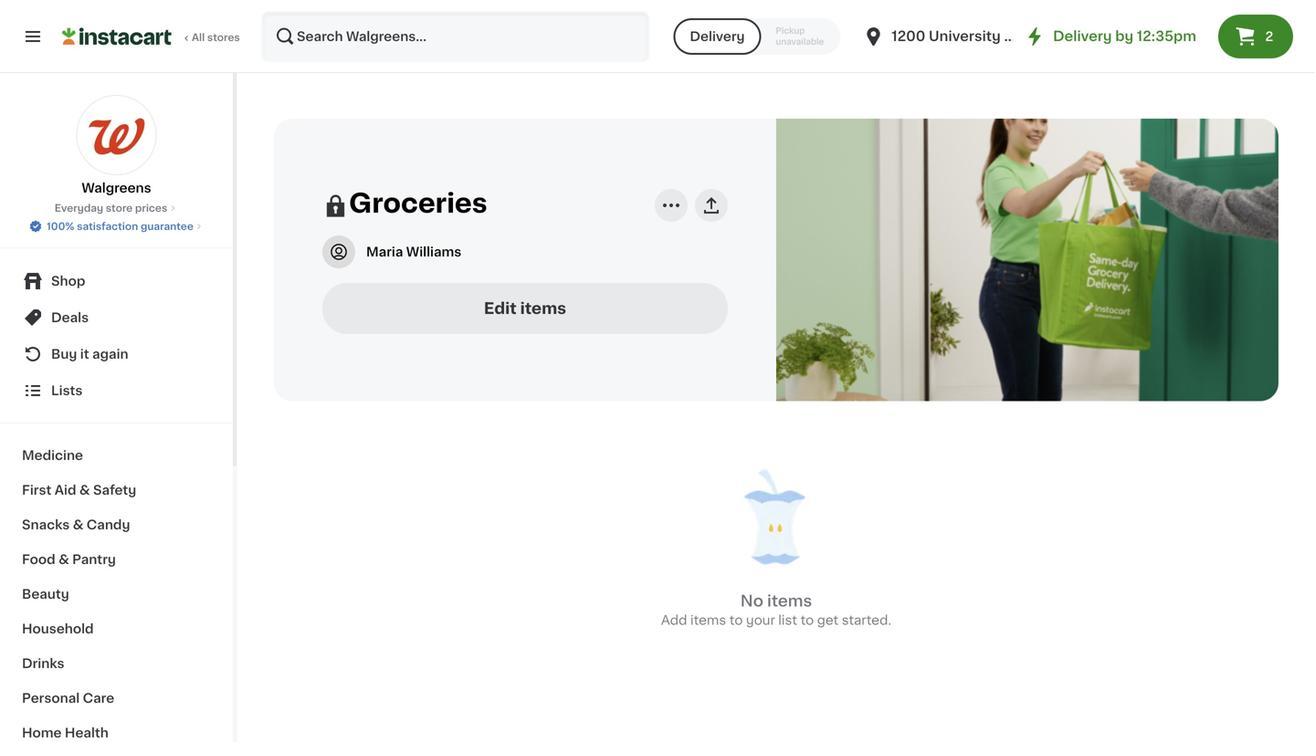 Task type: locate. For each thing, give the bounding box(es) containing it.
food & pantry
[[22, 554, 116, 566]]

1200 university ave button
[[863, 11, 1031, 62]]

1 vertical spatial &
[[73, 519, 83, 532]]

no items add items to your list to get started.
[[661, 594, 892, 627]]

by
[[1116, 30, 1134, 43]]

items right edit
[[520, 301, 566, 317]]

1 vertical spatial items
[[767, 594, 812, 609]]

medicine
[[22, 449, 83, 462]]

shop link
[[11, 263, 222, 300]]

deals link
[[11, 300, 222, 336]]

snacks & candy link
[[11, 508, 222, 543]]

0 vertical spatial &
[[79, 484, 90, 497]]

1 horizontal spatial to
[[801, 614, 814, 627]]

items right add
[[691, 614, 726, 627]]

delivery
[[1053, 30, 1112, 43], [690, 30, 745, 43]]

items inside button
[[520, 301, 566, 317]]

drinks
[[22, 658, 64, 671]]

buy it again
[[51, 348, 128, 361]]

it
[[80, 348, 89, 361]]

items up list at bottom right
[[767, 594, 812, 609]]

aid
[[55, 484, 76, 497]]

edit items button
[[322, 283, 728, 335]]

delivery inside button
[[690, 30, 745, 43]]

household link
[[11, 612, 222, 647]]

& right aid
[[79, 484, 90, 497]]

university
[[929, 30, 1001, 43]]

guarantee
[[141, 222, 194, 232]]

1 to from the left
[[730, 614, 743, 627]]

to left your
[[730, 614, 743, 627]]

all stores link
[[62, 11, 241, 62]]

100%
[[47, 222, 74, 232]]

100% satisfaction guarantee button
[[28, 216, 205, 234]]

all
[[192, 32, 205, 42]]

& right food
[[59, 554, 69, 566]]

2 horizontal spatial items
[[767, 594, 812, 609]]

1 horizontal spatial items
[[691, 614, 726, 627]]

items for edit
[[520, 301, 566, 317]]

your
[[746, 614, 775, 627]]

& left the candy
[[73, 519, 83, 532]]

100% satisfaction guarantee
[[47, 222, 194, 232]]

to right list at bottom right
[[801, 614, 814, 627]]

&
[[79, 484, 90, 497], [73, 519, 83, 532], [59, 554, 69, 566]]

again
[[92, 348, 128, 361]]

no
[[741, 594, 764, 609]]

list
[[779, 614, 798, 627]]

household
[[22, 623, 94, 636]]

snacks & candy
[[22, 519, 130, 532]]

maria
[[366, 246, 403, 259]]

lists link
[[11, 373, 222, 409]]

items for no
[[767, 594, 812, 609]]

home
[[22, 727, 62, 740]]

1 horizontal spatial delivery
[[1053, 30, 1112, 43]]

0 horizontal spatial delivery
[[690, 30, 745, 43]]

0 horizontal spatial to
[[730, 614, 743, 627]]

items
[[520, 301, 566, 317], [767, 594, 812, 609], [691, 614, 726, 627]]

buy
[[51, 348, 77, 361]]

0 vertical spatial items
[[520, 301, 566, 317]]

pantry
[[72, 554, 116, 566]]

first aid & safety link
[[11, 473, 222, 508]]

to
[[730, 614, 743, 627], [801, 614, 814, 627]]

beauty link
[[11, 577, 222, 612]]

1200 university ave
[[892, 30, 1031, 43]]

home health link
[[11, 716, 222, 743]]

2 button
[[1219, 15, 1294, 58]]

walgreens link
[[76, 95, 157, 197]]

health
[[65, 727, 109, 740]]

first
[[22, 484, 51, 497]]

0 horizontal spatial items
[[520, 301, 566, 317]]

2 vertical spatial &
[[59, 554, 69, 566]]

snacks
[[22, 519, 70, 532]]

care
[[83, 692, 114, 705]]

get
[[817, 614, 839, 627]]

None search field
[[261, 11, 650, 62]]



Task type: describe. For each thing, give the bounding box(es) containing it.
delivery for delivery
[[690, 30, 745, 43]]

shop
[[51, 275, 85, 288]]

ave
[[1004, 30, 1031, 43]]

prices
[[135, 203, 167, 213]]

groceries
[[349, 191, 488, 217]]

service type group
[[674, 18, 841, 55]]

1200
[[892, 30, 926, 43]]

food
[[22, 554, 55, 566]]

delivery by 12:35pm
[[1053, 30, 1197, 43]]

walgreens
[[82, 182, 151, 195]]

everyday
[[55, 203, 103, 213]]

food & pantry link
[[11, 543, 222, 577]]

2
[[1266, 30, 1274, 43]]

maria williams
[[366, 246, 462, 259]]

first aid & safety
[[22, 484, 136, 497]]

satisfaction
[[77, 222, 138, 232]]

stores
[[207, 32, 240, 42]]

personal
[[22, 692, 80, 705]]

buy it again link
[[11, 336, 222, 373]]

Search field
[[263, 13, 648, 60]]

store
[[106, 203, 133, 213]]

started.
[[842, 614, 892, 627]]

lists
[[51, 385, 83, 397]]

drinks link
[[11, 647, 222, 682]]

everyday store prices link
[[55, 201, 178, 216]]

add
[[661, 614, 687, 627]]

everyday store prices
[[55, 203, 167, 213]]

candy
[[87, 519, 130, 532]]

& for pantry
[[59, 554, 69, 566]]

personal care link
[[11, 682, 222, 716]]

instacart logo image
[[62, 26, 172, 48]]

12:35pm
[[1137, 30, 1197, 43]]

deals
[[51, 312, 89, 324]]

& for candy
[[73, 519, 83, 532]]

delivery button
[[674, 18, 761, 55]]

delivery for delivery by 12:35pm
[[1053, 30, 1112, 43]]

edit
[[484, 301, 517, 317]]

safety
[[93, 484, 136, 497]]

walgreens logo image
[[76, 95, 157, 175]]

medicine link
[[11, 439, 222, 473]]

delivery by 12:35pm link
[[1024, 26, 1197, 48]]

edit items
[[484, 301, 566, 317]]

personal care
[[22, 692, 114, 705]]

2 to from the left
[[801, 614, 814, 627]]

all stores
[[192, 32, 240, 42]]

beauty
[[22, 588, 69, 601]]

home health
[[22, 727, 109, 740]]

2 vertical spatial items
[[691, 614, 726, 627]]

williams
[[406, 246, 462, 259]]



Task type: vqa. For each thing, say whether or not it's contained in the screenshot.
Delivery by 11:52am link
no



